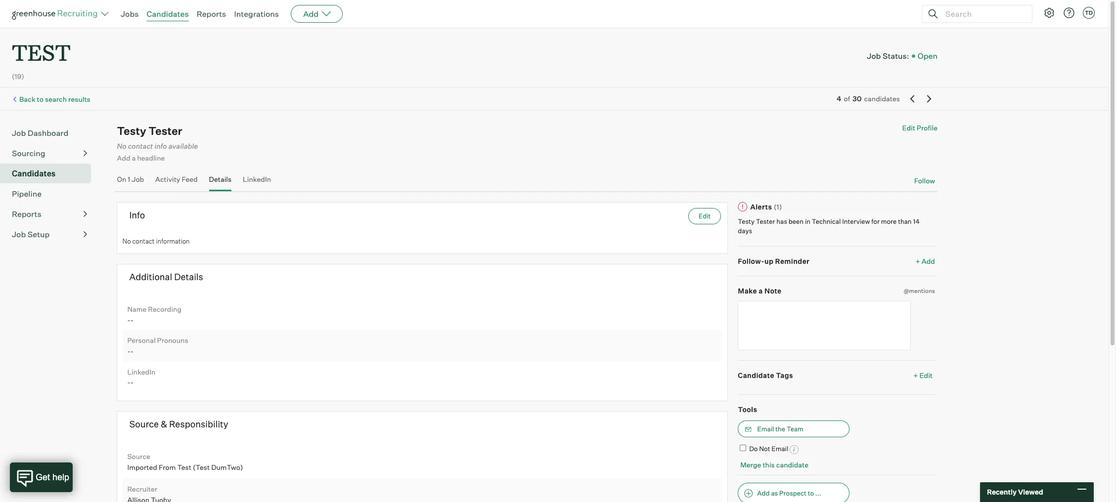 Task type: locate. For each thing, give the bounding box(es) containing it.
note
[[765, 287, 782, 295]]

0 vertical spatial edit
[[903, 124, 916, 132]]

source left &
[[129, 419, 159, 430]]

0 vertical spatial testy
[[117, 124, 146, 138]]

0 horizontal spatial a
[[132, 154, 136, 163]]

...
[[816, 490, 822, 498]]

edit
[[903, 124, 916, 132], [699, 212, 711, 220], [920, 371, 933, 380]]

follow link
[[915, 176, 936, 186]]

reports left integrations link
[[197, 9, 226, 19]]

contact up headline
[[128, 142, 153, 151]]

recruiter
[[127, 485, 157, 494]]

add inside popup button
[[303, 9, 319, 19]]

0 vertical spatial contact
[[128, 142, 153, 151]]

+ for + edit
[[914, 371, 918, 380]]

1 vertical spatial edit
[[699, 212, 711, 220]]

additional details
[[129, 272, 203, 283]]

testy up headline
[[117, 124, 146, 138]]

1 vertical spatial source
[[127, 453, 150, 461]]

a left the note at the bottom of the page
[[759, 287, 763, 295]]

tester down alerts (1)
[[756, 218, 776, 225]]

+ edit
[[914, 371, 933, 380]]

tester inside testy tester no contact info available add a headline
[[149, 124, 182, 138]]

candidates down sourcing
[[12, 169, 56, 179]]

email left the the
[[758, 425, 774, 433]]

2 vertical spatial edit
[[920, 371, 933, 380]]

0 vertical spatial email
[[758, 425, 774, 433]]

edit for edit profile
[[903, 124, 916, 132]]

contact
[[128, 142, 153, 151], [132, 237, 155, 245]]

no contact information
[[122, 237, 190, 245]]

merge
[[741, 461, 762, 469]]

tester up the info
[[149, 124, 182, 138]]

viewed
[[1019, 488, 1044, 497]]

details right additional
[[174, 272, 203, 283]]

source & responsibility
[[129, 419, 228, 430]]

edit inside edit link
[[699, 212, 711, 220]]

add as prospect to ... button
[[738, 483, 850, 503]]

email
[[758, 425, 774, 433], [772, 445, 789, 453]]

job dashboard
[[12, 128, 68, 138]]

add
[[303, 9, 319, 19], [117, 154, 130, 163], [922, 257, 936, 266], [758, 490, 770, 498]]

1 horizontal spatial testy
[[738, 218, 755, 225]]

1 horizontal spatial to
[[808, 490, 814, 498]]

tester for testy tester has been in technical interview for more than 14 days
[[756, 218, 776, 225]]

activity feed link
[[155, 175, 198, 189]]

sourcing link
[[12, 148, 87, 159]]

candidates right jobs link
[[147, 9, 189, 19]]

0 horizontal spatial testy
[[117, 124, 146, 138]]

on 1 job
[[117, 175, 144, 183]]

0 vertical spatial reports link
[[197, 9, 226, 19]]

pipeline link
[[12, 188, 87, 200]]

1 horizontal spatial tester
[[756, 218, 776, 225]]

responsibility
[[169, 419, 228, 430]]

Search text field
[[943, 7, 1024, 21]]

job dashboard link
[[12, 127, 87, 139]]

source imported from test (test dumtwo)
[[127, 453, 245, 472]]

job
[[867, 51, 881, 61], [12, 128, 26, 138], [132, 175, 144, 183], [12, 230, 26, 240]]

configure image
[[1044, 7, 1056, 19]]

None text field
[[738, 301, 911, 351]]

testy inside testy tester has been in technical interview for more than 14 days
[[738, 218, 755, 225]]

1 horizontal spatial a
[[759, 287, 763, 295]]

not
[[760, 445, 771, 453]]

1 horizontal spatial details
[[209, 175, 232, 183]]

1 vertical spatial a
[[759, 287, 763, 295]]

linkedin
[[243, 175, 271, 183], [127, 368, 156, 376]]

testy tester no contact info available add a headline
[[117, 124, 198, 163]]

source up imported
[[127, 453, 150, 461]]

more
[[881, 218, 897, 225]]

(19)
[[12, 72, 24, 81]]

recently
[[987, 488, 1017, 497]]

job up sourcing
[[12, 128, 26, 138]]

back to search results
[[19, 95, 90, 103]]

profile
[[917, 124, 938, 132]]

headline
[[137, 154, 165, 163]]

email right not on the right
[[772, 445, 789, 453]]

pronouns
[[157, 337, 188, 345]]

1 horizontal spatial reports link
[[197, 9, 226, 19]]

1 vertical spatial candidates
[[12, 169, 56, 179]]

add inside testy tester no contact info available add a headline
[[117, 154, 130, 163]]

candidate
[[777, 461, 809, 469]]

technical
[[812, 218, 841, 225]]

job left "setup"
[[12, 230, 26, 240]]

recording
[[148, 305, 182, 314]]

1 vertical spatial reports
[[12, 209, 41, 219]]

integrations link
[[234, 9, 279, 19]]

job left status:
[[867, 51, 881, 61]]

reports down pipeline
[[12, 209, 41, 219]]

0 horizontal spatial edit
[[699, 212, 711, 220]]

dumtwo)
[[211, 463, 243, 472]]

on 1 job link
[[117, 175, 144, 189]]

0 horizontal spatial tester
[[149, 124, 182, 138]]

in
[[805, 218, 811, 225]]

0 horizontal spatial details
[[174, 272, 203, 283]]

0 vertical spatial a
[[132, 154, 136, 163]]

1 vertical spatial to
[[808, 490, 814, 498]]

td
[[1085, 9, 1093, 16]]

to right back
[[37, 95, 43, 103]]

1 horizontal spatial reports
[[197, 9, 226, 19]]

contact inside testy tester no contact info available add a headline
[[128, 142, 153, 151]]

0 vertical spatial candidates link
[[147, 9, 189, 19]]

setup
[[28, 230, 50, 240]]

candidates link down sourcing link
[[12, 168, 87, 180]]

0 horizontal spatial to
[[37, 95, 43, 103]]

0 vertical spatial linkedin
[[243, 175, 271, 183]]

info
[[155, 142, 167, 151]]

testy up "days"
[[738, 218, 755, 225]]

email inside button
[[758, 425, 774, 433]]

activity feed
[[155, 175, 198, 183]]

testy
[[117, 124, 146, 138], [738, 218, 755, 225]]

linkedin down personal pronouns --
[[127, 368, 156, 376]]

additional
[[129, 272, 172, 283]]

job for job status:
[[867, 51, 881, 61]]

job setup
[[12, 230, 50, 240]]

source
[[129, 419, 159, 430], [127, 453, 150, 461]]

contact down 'info'
[[132, 237, 155, 245]]

0 horizontal spatial linkedin
[[127, 368, 156, 376]]

been
[[789, 218, 804, 225]]

@mentions link
[[904, 287, 936, 296]]

0 vertical spatial to
[[37, 95, 43, 103]]

a left headline
[[132, 154, 136, 163]]

a
[[132, 154, 136, 163], [759, 287, 763, 295]]

Do Not Email checkbox
[[740, 445, 747, 452]]

4 of 30 candidates
[[837, 95, 900, 103]]

0 horizontal spatial reports link
[[12, 208, 87, 220]]

tester inside testy tester has been in technical interview for more than 14 days
[[756, 218, 776, 225]]

0 vertical spatial tester
[[149, 124, 182, 138]]

+ inside + edit link
[[914, 371, 918, 380]]

candidate
[[738, 371, 775, 380]]

no up on
[[117, 142, 126, 151]]

open
[[918, 51, 938, 61]]

1 vertical spatial contact
[[132, 237, 155, 245]]

td button
[[1081, 5, 1097, 21]]

0 horizontal spatial candidates
[[12, 169, 56, 179]]

1 vertical spatial tester
[[756, 218, 776, 225]]

1 horizontal spatial edit
[[903, 124, 916, 132]]

edit profile
[[903, 124, 938, 132]]

td button
[[1083, 7, 1095, 19]]

of
[[844, 95, 850, 103]]

candidates inside "link"
[[12, 169, 56, 179]]

1 vertical spatial candidates link
[[12, 168, 87, 180]]

candidates link right jobs link
[[147, 9, 189, 19]]

follow-
[[738, 257, 765, 266]]

details
[[209, 175, 232, 183], [174, 272, 203, 283]]

do
[[750, 445, 758, 453]]

source inside source imported from test (test dumtwo)
[[127, 453, 150, 461]]

testy inside testy tester no contact info available add a headline
[[117, 124, 146, 138]]

1 vertical spatial linkedin
[[127, 368, 156, 376]]

a inside testy tester no contact info available add a headline
[[132, 154, 136, 163]]

candidates link
[[147, 9, 189, 19], [12, 168, 87, 180]]

(1)
[[774, 203, 783, 211]]

details right feed
[[209, 175, 232, 183]]

add as prospect to ...
[[758, 490, 822, 498]]

add inside button
[[758, 490, 770, 498]]

jobs
[[121, 9, 139, 19]]

source for source imported from test (test dumtwo)
[[127, 453, 150, 461]]

no down 'info'
[[122, 237, 131, 245]]

1 horizontal spatial linkedin
[[243, 175, 271, 183]]

+ inside + add link
[[916, 257, 921, 266]]

+ for + add
[[916, 257, 921, 266]]

reports link up job setup link
[[12, 208, 87, 220]]

1 vertical spatial testy
[[738, 218, 755, 225]]

merge this candidate
[[741, 461, 809, 469]]

0 vertical spatial +
[[916, 257, 921, 266]]

1 horizontal spatial candidates
[[147, 9, 189, 19]]

to left ...
[[808, 490, 814, 498]]

reports link left integrations link
[[197, 9, 226, 19]]

linkedin right details link
[[243, 175, 271, 183]]

1 vertical spatial +
[[914, 371, 918, 380]]

0 vertical spatial no
[[117, 142, 126, 151]]

edit for edit
[[699, 212, 711, 220]]

for
[[872, 218, 880, 225]]

follow-up reminder
[[738, 257, 810, 266]]

0 vertical spatial source
[[129, 419, 159, 430]]

2 horizontal spatial edit
[[920, 371, 933, 380]]



Task type: describe. For each thing, give the bounding box(es) containing it.
linkedin link
[[243, 175, 271, 189]]

job for job setup
[[12, 230, 26, 240]]

linkedin for linkedin
[[243, 175, 271, 183]]

testy for testy tester no contact info available add a headline
[[117, 124, 146, 138]]

alerts (1)
[[751, 203, 783, 211]]

make
[[738, 287, 757, 295]]

search
[[45, 95, 67, 103]]

activity
[[155, 175, 180, 183]]

test
[[177, 463, 191, 472]]

job status:
[[867, 51, 910, 61]]

1 vertical spatial no
[[122, 237, 131, 245]]

from
[[159, 463, 176, 472]]

+ edit link
[[911, 369, 936, 382]]

job for job dashboard
[[12, 128, 26, 138]]

reminder
[[776, 257, 810, 266]]

job right 1
[[132, 175, 144, 183]]

test
[[12, 38, 71, 67]]

status:
[[883, 51, 910, 61]]

linkedin for linkedin --
[[127, 368, 156, 376]]

tester for testy tester no contact info available add a headline
[[149, 124, 182, 138]]

1 vertical spatial reports link
[[12, 208, 87, 220]]

test link
[[12, 28, 71, 69]]

team
[[787, 425, 804, 433]]

to inside button
[[808, 490, 814, 498]]

imported
[[127, 463, 157, 472]]

jobs link
[[121, 9, 139, 19]]

no inside testy tester no contact info available add a headline
[[117, 142, 126, 151]]

+ add
[[916, 257, 936, 266]]

than
[[898, 218, 912, 225]]

integrations
[[234, 9, 279, 19]]

linkedin --
[[127, 368, 156, 387]]

source for source & responsibility
[[129, 419, 159, 430]]

0 vertical spatial reports
[[197, 9, 226, 19]]

testy for testy tester has been in technical interview for more than 14 days
[[738, 218, 755, 225]]

recently viewed
[[987, 488, 1044, 497]]

feed
[[182, 175, 198, 183]]

do not email
[[750, 445, 789, 453]]

tools
[[738, 406, 758, 414]]

testy tester has been in technical interview for more than 14 days
[[738, 218, 920, 235]]

4
[[837, 95, 842, 103]]

up
[[765, 257, 774, 266]]

14
[[913, 218, 920, 225]]

0 vertical spatial details
[[209, 175, 232, 183]]

1 horizontal spatial candidates link
[[147, 9, 189, 19]]

dashboard
[[28, 128, 68, 138]]

(test
[[193, 463, 210, 472]]

follow
[[915, 177, 936, 185]]

personal
[[127, 337, 156, 345]]

edit inside + edit link
[[920, 371, 933, 380]]

make a note
[[738, 287, 782, 295]]

sourcing
[[12, 149, 45, 158]]

email the team button
[[738, 421, 850, 438]]

personal pronouns --
[[127, 337, 188, 356]]

information
[[156, 237, 190, 245]]

name recording --
[[127, 305, 182, 324]]

pipeline
[[12, 189, 42, 199]]

edit profile link
[[903, 124, 938, 132]]

details link
[[209, 175, 232, 189]]

@mentions
[[904, 288, 936, 295]]

0 horizontal spatial reports
[[12, 209, 41, 219]]

add button
[[291, 5, 343, 23]]

back to search results link
[[19, 95, 90, 103]]

alerts
[[751, 203, 772, 211]]

available
[[169, 142, 198, 151]]

0 vertical spatial candidates
[[147, 9, 189, 19]]

30
[[853, 95, 862, 103]]

greenhouse recruiting image
[[12, 8, 101, 20]]

the
[[776, 425, 786, 433]]

&
[[161, 419, 167, 430]]

has
[[777, 218, 788, 225]]

on
[[117, 175, 126, 183]]

0 horizontal spatial candidates link
[[12, 168, 87, 180]]

email the team
[[758, 425, 804, 433]]

1 vertical spatial email
[[772, 445, 789, 453]]

job setup link
[[12, 229, 87, 241]]

candidates
[[865, 95, 900, 103]]

merge this candidate link
[[741, 461, 809, 469]]

results
[[68, 95, 90, 103]]

days
[[738, 227, 753, 235]]

1 vertical spatial details
[[174, 272, 203, 283]]

back
[[19, 95, 35, 103]]

+ add link
[[916, 257, 936, 266]]

info
[[129, 210, 145, 221]]

as
[[771, 490, 778, 498]]

name
[[127, 305, 147, 314]]



Task type: vqa. For each thing, say whether or not it's contained in the screenshot.
And within the Offers and hiring Dashboard
no



